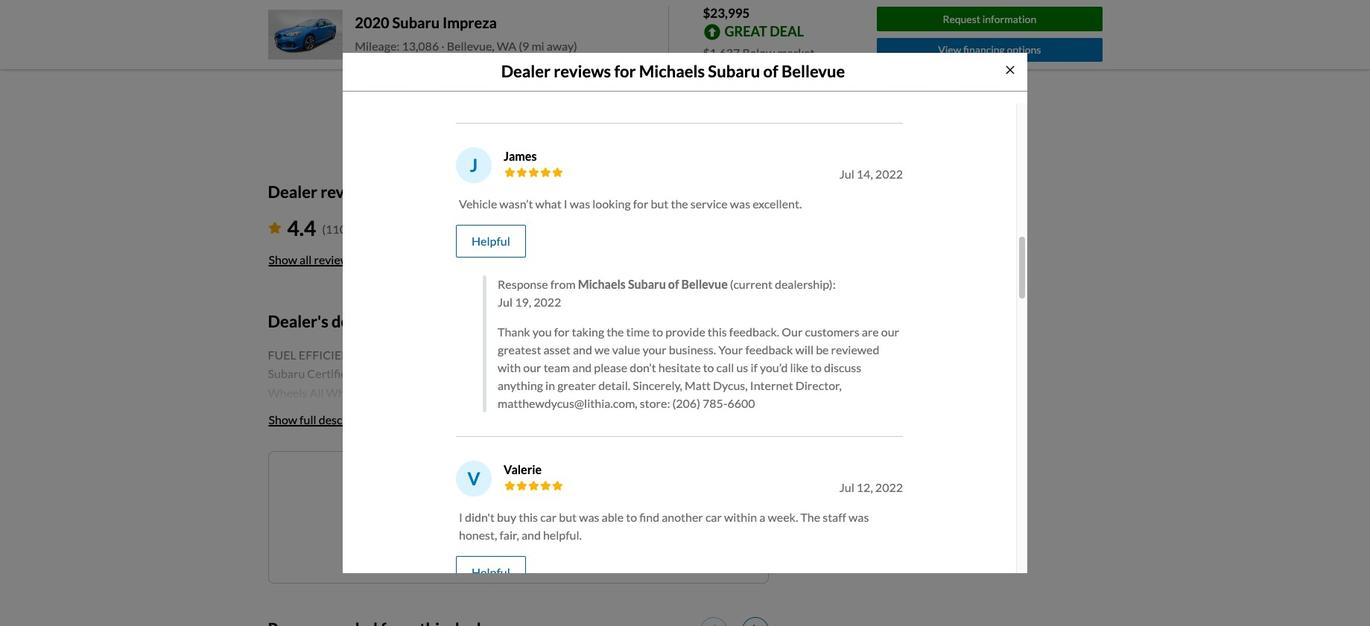 Task type: vqa. For each thing, say whether or not it's contained in the screenshot.
"SOME"
no



Task type: describe. For each thing, give the bounding box(es) containing it.
staff
[[823, 510, 846, 524]]

reviews for dealer reviews
[[320, 182, 378, 202]]

to up director,
[[811, 360, 822, 375]]

was right the 'service'
[[730, 197, 750, 211]]

for right looking
[[633, 197, 648, 211]]

1 horizontal spatial vehicle
[[459, 197, 497, 211]]

matthewdycus@lithia.com,
[[498, 396, 637, 410]]

dealer for dealer reviews
[[268, 182, 317, 202]]

popular inside popular package #1 rear bumper applique  part number e771sfl000  auto-dimming mirror w/compass & homelink  part number h501ssg304  all- weather floor liners  part number j501sfl110  auto-dimming exterior mirror w/approach light  part number j201sfl003  cargo tray  part number j501sfl311.
[[441, 443, 495, 457]]

1 vertical spatial auto-
[[517, 481, 547, 495]]

all wheel drive  heated driver seat  back-up camera  satellite radio  ipod/mp3 input. subaru sport with ocean blue pearl exterior and black interior features a 4 cylinder engine with 152 hp at 6000 rpm*.
[[268, 386, 765, 457]]

0 vertical spatial description
[[332, 312, 414, 332]]

rpm*.
[[298, 443, 330, 457]]

2020 subaru impreza image
[[268, 10, 343, 60]]

(110
[[322, 222, 346, 236]]

15150
[[354, 44, 389, 58]]

1 horizontal spatial on
[[581, 596, 595, 610]]

feedback.
[[729, 325, 779, 339]]

detail.
[[598, 378, 630, 392]]

1 horizontal spatial included
[[414, 557, 459, 572]]

like inside thank you for taking the time to provide this feedback. our customers are our greatest asset and we value your business. your feedback will be reviewed with our team and please don't hesitate to call us if you'd like to discuss anything in greater detail.          sincerely,  matt dycus, internet director, matthewdycus@lithia.com, store: (206) 785-6600
[[790, 360, 808, 375]]

part down 152
[[691, 443, 713, 457]]

part up email
[[491, 500, 514, 514]]

0 vertical spatial but
[[651, 197, 668, 211]]

package inside fuel efficient 36 mpg hwy/27 mpg city! ocean blue pearl exterior and black interior. subaru certified  great miles 13 086! heated seats  ipod/mp3 input  satellite radio  aluminum wheels  all wheel drive  popular package #1  back-up camera
[[451, 386, 505, 400]]

must
[[391, 519, 417, 533]]

director,
[[795, 378, 842, 392]]

response
[[498, 277, 548, 291]]

dealer's description
[[268, 312, 414, 332]]

1 horizontal spatial great
[[724, 23, 767, 39]]

taking
[[572, 325, 604, 339]]

thank
[[498, 325, 530, 339]]

19,
[[515, 295, 531, 309]]

j501sfl311.
[[559, 500, 627, 514]]

service
[[690, 197, 728, 211]]

#1 inside popular package #1 rear bumper applique  part number e771sfl000  auto-dimming mirror w/compass & homelink  part number h501ssg304  all- weather floor liners  part number j501sfl110  auto-dimming exterior mirror w/approach light  part number j201sfl003  cargo tray  part number j501sfl311.
[[554, 443, 568, 457]]

ipod/mp3 inside fuel efficient 36 mpg hwy/27 mpg city! ocean blue pearl exterior and black interior. subaru certified  great miles 13 086! heated seats  ipod/mp3 input  satellite radio  aluminum wheels  all wheel drive  popular package #1  back-up camera
[[547, 367, 600, 381]]

1 car from the left
[[540, 510, 557, 524]]

for up dealer website link
[[614, 61, 636, 82]]

1 horizontal spatial wa
[[532, 44, 552, 58]]

part up one
[[584, 462, 607, 476]]

wheel inside 'all wheel drive  heated driver seat  back-up camera  satellite radio  ipod/mp3 input. subaru sport with ocean blue pearl exterior and black interior features a 4 cylinder engine with 152 hp at 6000 rpm*.'
[[268, 405, 302, 419]]

mile
[[636, 577, 658, 591]]

feedback
[[745, 343, 793, 357]]

number up cargo on the left bottom
[[406, 481, 446, 495]]

dealer for dealer reviews for michaels subaru of bellevue
[[501, 61, 551, 82]]

part up 'confidence'
[[296, 500, 319, 514]]

confidence
[[268, 519, 345, 533]]

subaru inside 'all wheel drive  heated driver seat  back-up camera  satellite radio  ipod/mp3 input. subaru sport with ocean blue pearl exterior and black interior features a 4 cylinder engine with 152 hp at 6000 rpm*.'
[[694, 405, 731, 419]]

package
[[517, 538, 560, 553]]

dealer reviews for michaels subaru of bellevue
[[501, 61, 845, 82]]

98007
[[554, 44, 589, 58]]

trial
[[510, 557, 531, 572]]

1 horizontal spatial bellevue
[[781, 61, 845, 82]]

subaru down $1,637
[[708, 61, 760, 82]]

show for 4.4
[[269, 253, 297, 267]]

input
[[602, 367, 630, 381]]

helpful button for j
[[456, 225, 526, 258]]

(425) 620-2831
[[354, 22, 437, 36]]

one-
[[723, 519, 750, 533]]

from
[[550, 277, 576, 291]]

1 horizontal spatial mirror
[[642, 481, 677, 495]]

and inside fuel efficient 36 mpg hwy/27 mpg city! ocean blue pearl exterior and black interior. subaru certified  great miles 13 086! heated seats  ipod/mp3 input  satellite radio  aluminum wheels  all wheel drive  popular package #1  back-up camera
[[643, 348, 662, 362]]

0 vertical spatial trim
[[597, 596, 619, 610]]

me for notify
[[456, 477, 473, 491]]

information
[[982, 12, 1036, 25]]

up inside 'all wheel drive  heated driver seat  back-up camera  satellite radio  ipod/mp3 input. subaru sport with ocean blue pearl exterior and black interior features a 4 cylinder engine with 152 hp at 6000 rpm*.'
[[468, 405, 483, 419]]

valerie
[[504, 462, 542, 477]]

us
[[736, 360, 748, 375]]

with down free
[[317, 596, 341, 610]]

to inside i didn't buy this car but was able to find another car within a week. the staff was honest, fair, and   helpful.
[[626, 510, 637, 524]]

deal
[[770, 23, 804, 39]]

tray
[[466, 500, 489, 514]]

with up "siriusxm"
[[563, 538, 586, 553]]

and inside 'all wheel drive  heated driver seat  back-up camera  satellite radio  ipod/mp3 input. subaru sport with ocean blue pearl exterior and black interior features a 4 cylinder engine with 152 hp at 6000 rpm*.'
[[429, 424, 449, 438]]

black inside 'all wheel drive  heated driver seat  back-up camera  satellite radio  ipod/mp3 input. subaru sport with ocean blue pearl exterior and black interior features a 4 cylinder engine with 152 hp at 6000 rpm*.'
[[451, 424, 480, 438]]

show for option packages
[[269, 413, 297, 427]]

reviewed
[[831, 343, 879, 357]]

2 vertical spatial of
[[475, 477, 486, 491]]

1 vertical spatial trim
[[589, 615, 611, 627]]

show full description button
[[268, 404, 378, 436]]

plus
[[493, 538, 515, 553]]

1 horizontal spatial based
[[548, 596, 579, 610]]

rear
[[570, 443, 595, 457]]

000-
[[611, 577, 636, 591]]

wheel inside fuel efficient 36 mpg hwy/27 mpg city! ocean blue pearl exterior and black interior. subaru certified  great miles 13 086! heated seats  ipod/mp3 input  satellite radio  aluminum wheels  all wheel drive  popular package #1  back-up camera
[[326, 386, 360, 400]]

request
[[943, 12, 980, 25]]

helpful for v
[[472, 565, 510, 579]]

this inside i didn't buy this car but was able to find another car within a week. the staff was honest, fair, and   helpful.
[[519, 510, 538, 524]]

1 horizontal spatial i
[[564, 197, 567, 211]]

back- inside fuel efficient 36 mpg hwy/27 mpg city! ocean blue pearl exterior and black interior. subaru certified  great miles 13 086! heated seats  ipod/mp3 input  satellite radio  aluminum wheels  all wheel drive  popular package #1  back-up camera
[[524, 386, 553, 400]]

$0
[[343, 596, 357, 610]]

for inside horsepower calculations based on trim engine configuration. fuel economy calculations based on original manufacturer data for trim engine configuration. pleas
[[571, 615, 587, 627]]

1 vertical spatial configuration.
[[651, 615, 723, 627]]

0 horizontal spatial mirror
[[417, 462, 452, 476]]

2 horizontal spatial of
[[763, 61, 778, 82]]

wheels
[[268, 386, 307, 400]]

cargo
[[432, 500, 464, 514]]

greatest
[[498, 343, 541, 357]]

0 horizontal spatial based
[[382, 615, 412, 627]]

hwy/27
[[405, 348, 447, 362]]

view financing options button
[[877, 38, 1102, 62]]

2 car from the left
[[705, 510, 722, 524]]

honest,
[[459, 528, 497, 542]]

one
[[597, 477, 616, 491]]

086!
[[448, 367, 473, 381]]

back- inside 'all wheel drive  heated driver seat  back-up camera  satellite radio  ipod/mp3 input. subaru sport with ocean blue pearl exterior and black interior features a 4 cylinder engine with 152 hp at 6000 rpm*.'
[[438, 405, 468, 419]]

bellevue, right , in the left of the page
[[482, 44, 530, 58]]

aluminum
[[710, 367, 764, 381]]

vehicle wasn't what i was looking for but the service was excellent.
[[459, 197, 802, 211]]

pearl inside fuel efficient 36 mpg hwy/27 mpg city! ocean blue pearl exterior and black interior. subaru certified  great miles 13 086! heated seats  ipod/mp3 input  satellite radio  aluminum wheels  all wheel drive  popular package #1  back-up camera
[[569, 348, 596, 362]]

black inside fuel efficient 36 mpg hwy/27 mpg city! ocean blue pearl exterior and black interior. subaru certified  great miles 13 086! heated seats  ipod/mp3 input  satellite radio  aluminum wheels  all wheel drive  popular package #1  back-up camera
[[665, 348, 693, 362]]

heated inside fuel efficient 36 mpg hwy/27 mpg city! ocean blue pearl exterior and black interior. subaru certified  great miles 13 086! heated seats  ipod/mp3 input  satellite radio  aluminum wheels  all wheel drive  popular package #1  back-up camera
[[475, 367, 514, 381]]

dealer website link
[[354, 87, 768, 105]]

6600
[[727, 396, 755, 410]]

and inside i didn't buy this car but was able to find another car within a week. the staff was honest, fair, and   helpful.
[[521, 528, 541, 542]]

3-
[[461, 557, 472, 572]]

didn't
[[465, 510, 495, 524]]

greater
[[557, 378, 596, 392]]

seat
[[413, 405, 436, 419]]

close modal dealer reviews for michaels subaru of bellevue image
[[1004, 64, 1016, 76]]

applique
[[641, 443, 688, 457]]

0 horizontal spatial calculations
[[318, 615, 379, 627]]

will
[[795, 343, 814, 357]]

1 horizontal spatial our
[[881, 325, 899, 339]]

with down input.
[[672, 424, 695, 438]]

number down bumper
[[609, 462, 650, 476]]

scroll left image
[[709, 624, 715, 627]]

asset
[[543, 343, 571, 357]]

subaru inside fuel efficient 36 mpg hwy/27 mpg city! ocean blue pearl exterior and black interior. subaru certified  great miles 13 086! heated seats  ipod/mp3 input  satellite radio  aluminum wheels  all wheel drive  popular package #1  back-up camera
[[268, 367, 305, 381]]

is
[[404, 557, 412, 572]]

1 vertical spatial this
[[574, 477, 594, 491]]

helpful button for v
[[456, 556, 526, 589]]

radio inside fuel efficient 36 mpg hwy/27 mpg city! ocean blue pearl exterior and black interior. subaru certified  great miles 13 086! heated seats  ipod/mp3 input  satellite radio  aluminum wheels  all wheel drive  popular package #1  back-up camera
[[678, 367, 708, 381]]

1 mpg from the left
[[376, 348, 403, 362]]

key
[[614, 386, 637, 400]]

history
[[421, 577, 460, 591]]

option
[[332, 443, 378, 457]]

0 vertical spatial engine
[[621, 596, 656, 610]]

helpful for j
[[472, 234, 510, 248]]

0 vertical spatial configuration.
[[658, 596, 731, 610]]

j201sfl003
[[364, 500, 430, 514]]

the inside thank you for taking the time to provide this feedback. our customers are our greatest asset and we value your business. your feedback will be reviewed with our team and please don't hesitate to call us if you'd like to discuss anything in greater detail.          sincerely,  matt dycus, internet director, matthewdycus@lithia.com, store: (206) 785-6600
[[607, 325, 624, 339]]

you'd
[[760, 360, 788, 375]]

number up inspection
[[516, 500, 557, 514]]

please
[[594, 360, 627, 375]]

all inside 'all wheel drive  heated driver seat  back-up camera  satellite radio  ipod/mp3 input. subaru sport with ocean blue pearl exterior and black interior features a 4 cylinder engine with 152 hp at 6000 rpm*.'
[[750, 386, 765, 400]]

full
[[300, 413, 316, 427]]

jul 14, 2022
[[839, 167, 903, 181]]

anything
[[498, 378, 543, 392]]

drive inside 'all wheel drive  heated driver seat  back-up camera  satellite radio  ipod/mp3 input. subaru sport with ocean blue pearl exterior and black interior features a 4 cylinder engine with 152 hp at 6000 rpm*.'
[[304, 405, 333, 419]]

you
[[533, 325, 552, 339]]

dealership):
[[775, 277, 836, 291]]

light
[[268, 500, 294, 514]]

number down floor at the left
[[321, 500, 362, 514]]

at
[[739, 424, 750, 438]]

jul for j
[[839, 167, 854, 181]]

month
[[472, 557, 507, 572]]

the
[[800, 510, 820, 524]]

james
[[504, 149, 537, 163]]

excellent.
[[753, 197, 802, 211]]

in
[[545, 378, 555, 392]]

vehicles
[[345, 519, 388, 533]]

popular inside fuel efficient 36 mpg hwy/27 mpg city! ocean blue pearl exterior and black interior. subaru certified  great miles 13 086! heated seats  ipod/mp3 input  satellite radio  aluminum wheels  all wheel drive  popular package #1  back-up camera
[[394, 386, 449, 400]]

0 vertical spatial auto-
[[338, 462, 368, 476]]

part up j201sfl003
[[381, 481, 403, 495]]

(206)
[[672, 396, 700, 410]]

listings
[[513, 477, 551, 491]]

package inside popular package #1 rear bumper applique  part number e771sfl000  auto-dimming mirror w/compass & homelink  part number h501ssg304  all- weather floor liners  part number j501sfl110  auto-dimming exterior mirror w/approach light  part number j201sfl003  cargo tray  part number j501sfl311.
[[498, 443, 552, 457]]

2831
[[409, 22, 437, 36]]

e771sfl000
[[268, 462, 335, 476]]

1 horizontal spatial dimming
[[547, 481, 594, 495]]

w/compass
[[455, 462, 515, 476]]

i inside i didn't buy this car but was able to find another car within a week. the staff was honest, fair, and   helpful.
[[459, 510, 463, 524]]

time
[[626, 325, 650, 339]]

1 horizontal spatial calculations
[[484, 596, 546, 610]]

horsepower
[[417, 596, 482, 610]]

thank you for taking the time to provide this feedback. our customers are our greatest asset and we value your business. your feedback will be reviewed with our team and please don't hesitate to call us if you'd like to discuss anything in greater detail.          sincerely,  matt dycus, internet director, matthewdycus@lithia.com, store: (206) 785-6600
[[498, 325, 899, 410]]

blue inside 'all wheel drive  heated driver seat  back-up camera  satellite radio  ipod/mp3 input. subaru sport with ocean blue pearl exterior and black interior features a 4 cylinder engine with 152 hp at 6000 rpm*.'
[[330, 424, 353, 438]]

to right trial
[[533, 557, 544, 572]]

hp
[[721, 424, 737, 438]]



Task type: locate. For each thing, give the bounding box(es) containing it.
me down w/compass
[[456, 477, 473, 491]]

#1 up homelink
[[554, 443, 568, 457]]

0 horizontal spatial available
[[501, 577, 548, 591]]

1 horizontal spatial like
[[790, 360, 808, 375]]

engine down mile
[[621, 596, 656, 610]]

a inside i didn't buy this car but was able to find another car within a week. the staff was honest, fair, and   helpful.
[[759, 510, 765, 524]]

0 horizontal spatial radio
[[574, 405, 604, 419]]

michaels subaru of bellevue image
[[269, 0, 341, 46]]

way
[[454, 44, 477, 58]]

0 horizontal spatial mpg
[[376, 348, 403, 362]]

vehicle left wasn't
[[459, 197, 497, 211]]

notify me of new listings like this one
[[420, 477, 616, 491]]

0 vertical spatial the
[[671, 197, 688, 211]]

1 horizontal spatial auto-
[[517, 481, 547, 495]]

great down 36
[[356, 367, 394, 381]]

2020
[[355, 14, 389, 32]]

description inside button
[[319, 413, 377, 427]]

camera down input
[[571, 386, 612, 400]]

subaru
[[392, 14, 440, 32], [708, 61, 760, 82], [628, 277, 666, 291], [268, 367, 305, 381], [694, 405, 731, 419]]

bellevue, inside 2020 subaru impreza mileage: 13,086 · bellevue, wa (9 mi away)
[[447, 39, 494, 53]]

all
[[310, 386, 324, 400], [750, 386, 765, 400]]

2022 inside response from michaels subaru of bellevue (current dealership): jul 19, 2022
[[534, 295, 561, 309]]

trim
[[597, 596, 619, 610], [589, 615, 611, 627]]

1 vertical spatial great
[[356, 367, 394, 381]]

our
[[881, 325, 899, 339], [523, 360, 541, 375]]

&
[[518, 462, 526, 476]]

black
[[665, 348, 693, 362], [451, 424, 480, 438]]

was right staff
[[849, 510, 869, 524]]

2 show from the top
[[269, 413, 297, 427]]

2022 right 14,
[[875, 167, 903, 181]]

up inside fuel efficient 36 mpg hwy/27 mpg city! ocean blue pearl exterior and black interior. subaru certified  great miles 13 086! heated seats  ipod/mp3 input  satellite radio  aluminum wheels  all wheel drive  popular package #1  back-up camera
[[553, 386, 569, 400]]

carfax
[[341, 577, 378, 591]]

2 horizontal spatial dealer
[[501, 61, 551, 82]]

bellevue
[[781, 61, 845, 82], [681, 277, 728, 291]]

1 vertical spatial camera
[[485, 405, 526, 419]]

1 vertical spatial heated
[[336, 405, 374, 419]]

0 horizontal spatial exterior
[[385, 424, 427, 438]]

show left all
[[269, 253, 297, 267]]

0 horizontal spatial on
[[415, 615, 428, 627]]

dealer inside dialog
[[501, 61, 551, 82]]

2 all from the left
[[750, 386, 765, 400]]

12,
[[857, 480, 873, 495]]

0 vertical spatial dimming
[[368, 462, 415, 476]]

ipod/mp3 inside 'all wheel drive  heated driver seat  back-up camera  satellite radio  ipod/mp3 input. subaru sport with ocean blue pearl exterior and black interior features a 4 cylinder engine with 152 hp at 6000 rpm*.'
[[606, 405, 659, 419]]

36
[[360, 348, 374, 362]]

starlink
[[400, 538, 455, 553]]

1 horizontal spatial michaels
[[639, 61, 705, 82]]

vehicle inside vehicles must pass a 152-point inspection  additional coverages available  one- year trial subscription to starlink safety plus package with automatic collision notification 24/7 roadside assistance is included  3-month trial to siriusxm satellite radio programming included  free carfax vehicle history report available  7-year/100 000-mile powertrain coverage with $0 deductible
[[381, 577, 419, 591]]

(425) 620-2831 link
[[354, 22, 437, 36]]

scroll right image
[[753, 624, 759, 627]]

additional
[[563, 519, 618, 533]]

option packages
[[332, 443, 441, 457]]

(9
[[519, 39, 529, 53]]

2 horizontal spatial this
[[708, 325, 727, 339]]

coverages
[[620, 519, 672, 533]]

0 horizontal spatial heated
[[336, 405, 374, 419]]

14,
[[857, 167, 873, 181]]

back- down the seats
[[524, 386, 553, 400]]

mirror up shop
[[642, 481, 677, 495]]

a inside 'all wheel drive  heated driver seat  back-up camera  satellite radio  ipod/mp3 input. subaru sport with ocean blue pearl exterior and black interior features a 4 cylinder engine with 152 hp at 6000 rpm*.'
[[570, 424, 576, 438]]

0 horizontal spatial camera
[[485, 405, 526, 419]]

this up your
[[708, 325, 727, 339]]

with
[[664, 500, 696, 514]]

a inside vehicles must pass a 152-point inspection  additional coverages available  one- year trial subscription to starlink safety plus package with automatic collision notification 24/7 roadside assistance is included  3-month trial to siriusxm satellite radio programming included  free carfax vehicle history report available  7-year/100 000-mile powertrain coverage with $0 deductible
[[444, 519, 450, 533]]

vehicles must pass a 152-point inspection  additional coverages available  one- year trial subscription to starlink safety plus package with automatic collision notification 24/7 roadside assistance is included  3-month trial to siriusxm satellite radio programming included  free carfax vehicle history report available  7-year/100 000-mile powertrain coverage with $0 deductible
[[268, 519, 755, 610]]

store:
[[640, 396, 670, 410]]

exterior inside 'all wheel drive  heated driver seat  back-up camera  satellite radio  ipod/mp3 input. subaru sport with ocean blue pearl exterior and black interior features a 4 cylinder engine with 152 hp at 6000 rpm*.'
[[385, 424, 427, 438]]

camera inside fuel efficient 36 mpg hwy/27 mpg city! ocean blue pearl exterior and black interior. subaru certified  great miles 13 086! heated seats  ipod/mp3 input  satellite radio  aluminum wheels  all wheel drive  popular package #1  back-up camera
[[571, 386, 612, 400]]

1 vertical spatial based
[[382, 615, 412, 627]]

jul left 19,
[[498, 295, 513, 309]]

description up 36
[[332, 312, 414, 332]]

2022 for j
[[875, 167, 903, 181]]

jul left the 12,
[[839, 480, 854, 495]]

mpg right 36
[[376, 348, 403, 362]]

show left full on the left bottom of page
[[269, 413, 297, 427]]

1 horizontal spatial of
[[668, 277, 679, 291]]

2022 right the 12,
[[875, 480, 903, 495]]

exterior up packages
[[385, 424, 427, 438]]

for right data
[[571, 615, 587, 627]]

1 vertical spatial reviews
[[320, 182, 378, 202]]

jul left 14,
[[839, 167, 854, 181]]

email me button
[[393, 512, 643, 541]]

0 vertical spatial popular
[[394, 386, 449, 400]]

152
[[698, 424, 718, 438]]

1 horizontal spatial car
[[705, 510, 722, 524]]

me for email
[[526, 519, 542, 533]]

1 vertical spatial wheel
[[268, 405, 302, 419]]

seats
[[516, 367, 545, 381]]

1 all from the left
[[310, 386, 324, 400]]

1 vertical spatial included
[[268, 577, 312, 591]]

0 vertical spatial ipod/mp3
[[547, 367, 600, 381]]

packages
[[380, 443, 441, 457]]

1 vertical spatial the
[[607, 325, 624, 339]]

drive up driver
[[363, 386, 392, 400]]

satellite inside fuel efficient 36 mpg hwy/27 mpg city! ocean blue pearl exterior and black interior. subaru certified  great miles 13 086! heated seats  ipod/mp3 input  satellite radio  aluminum wheels  all wheel drive  popular package #1  back-up camera
[[633, 367, 675, 381]]

blue down you
[[543, 348, 567, 362]]

v
[[467, 468, 480, 489]]

trim down year/100
[[589, 615, 611, 627]]

1 horizontal spatial me
[[526, 519, 542, 533]]

if
[[750, 360, 758, 375]]

0 vertical spatial dealer
[[501, 61, 551, 82]]

automatic
[[588, 538, 643, 553]]

safety
[[457, 538, 490, 553]]

team
[[544, 360, 570, 375]]

black left interior
[[451, 424, 480, 438]]

1 horizontal spatial #1
[[554, 443, 568, 457]]

1 vertical spatial engine
[[614, 615, 648, 627]]

all inside fuel efficient 36 mpg hwy/27 mpg city! ocean blue pearl exterior and black interior. subaru certified  great miles 13 086! heated seats  ipod/mp3 input  satellite radio  aluminum wheels  all wheel drive  popular package #1  back-up camera
[[310, 386, 324, 400]]

ipod/mp3 down key
[[606, 405, 659, 419]]

me up package
[[526, 519, 542, 533]]

radio up key features include
[[678, 367, 708, 381]]

michaels inside response from michaels subaru of bellevue (current dealership): jul 19, 2022
[[578, 277, 626, 291]]

0 horizontal spatial michaels
[[578, 277, 626, 291]]

1 horizontal spatial ocean
[[507, 348, 541, 362]]

helpful down wasn't
[[472, 234, 510, 248]]

camera
[[571, 386, 612, 400], [485, 405, 526, 419]]

0 horizontal spatial but
[[559, 510, 577, 524]]

2 vertical spatial this
[[519, 510, 538, 524]]

liners
[[347, 481, 379, 495]]

to left call
[[703, 360, 714, 375]]

wa inside 2020 subaru impreza mileage: 13,086 · bellevue, wa (9 mi away)
[[497, 39, 516, 53]]

for up asset
[[554, 325, 569, 339]]

calculations down '$0'
[[318, 615, 379, 627]]

1 vertical spatial show
[[269, 413, 297, 427]]

vehicle
[[459, 197, 497, 211], [381, 577, 419, 591]]

and down taking
[[573, 343, 592, 357]]

dealer for dealer website
[[354, 89, 390, 103]]

number up all-
[[715, 443, 756, 457]]

dealer left "website"
[[354, 89, 390, 103]]

0 horizontal spatial back-
[[438, 405, 468, 419]]

$1,637 below market
[[703, 45, 815, 59]]

0 vertical spatial jul
[[839, 167, 854, 181]]

1 horizontal spatial exterior
[[599, 348, 641, 362]]

a left week.
[[759, 510, 765, 524]]

like down homelink
[[553, 477, 572, 491]]

i right what on the left top
[[564, 197, 567, 211]]

1 vertical spatial me
[[526, 519, 542, 533]]

your
[[718, 343, 743, 357]]

bellevue left (current
[[681, 277, 728, 291]]

subaru inside 2020 subaru impreza mileage: 13,086 · bellevue, wa (9 mi away)
[[392, 14, 440, 32]]

6000
[[268, 443, 295, 457]]

mpg up 086!
[[450, 348, 477, 362]]

2 helpful button from the top
[[456, 556, 526, 589]]

collision
[[645, 538, 691, 553]]

2 vertical spatial 2022
[[875, 480, 903, 495]]

dycus,
[[713, 378, 748, 392]]

0 horizontal spatial wheel
[[268, 405, 302, 419]]

2022 for v
[[875, 480, 903, 495]]

car left one-
[[705, 510, 722, 524]]

key features include
[[614, 386, 750, 400]]

dealer down "(9" at the top of page
[[501, 61, 551, 82]]

1 horizontal spatial ipod/mp3
[[606, 405, 659, 419]]

with inside thank you for taking the time to provide this feedback. our customers are our greatest asset and we value your business. your feedback will be reviewed with our team and please don't hesitate to call us if you'd like to discuss anything in greater detail.          sincerely,  matt dycus, internet director, matthewdycus@lithia.com, store: (206) 785-6600
[[498, 360, 521, 375]]

a right pass at the left bottom of page
[[444, 519, 450, 533]]

find
[[639, 510, 659, 524]]

based up data
[[548, 596, 579, 610]]

0 horizontal spatial bellevue
[[681, 277, 728, 291]]

bellevue inside response from michaels subaru of bellevue (current dealership): jul 19, 2022
[[681, 277, 728, 291]]

radio
[[641, 557, 668, 572]]

1 horizontal spatial all
[[750, 386, 765, 400]]

exterior up input
[[599, 348, 641, 362]]

helpful button down wasn't
[[456, 225, 526, 258]]

popular up seat at the left bottom
[[394, 386, 449, 400]]

0 vertical spatial back-
[[524, 386, 553, 400]]

was right what on the left top
[[570, 197, 590, 211]]

satellite inside 'all wheel drive  heated driver seat  back-up camera  satellite radio  ipod/mp3 input. subaru sport with ocean blue pearl exterior and black interior features a 4 cylinder engine with 152 hp at 6000 rpm*.'
[[529, 405, 572, 419]]

0 vertical spatial package
[[451, 386, 505, 400]]

ocean inside 'all wheel drive  heated driver seat  back-up camera  satellite radio  ipod/mp3 input. subaru sport with ocean blue pearl exterior and black interior features a 4 cylinder engine with 152 hp at 6000 rpm*.'
[[293, 424, 327, 438]]

1 vertical spatial like
[[553, 477, 572, 491]]

was left able
[[579, 510, 599, 524]]

input.
[[662, 405, 692, 419]]

1 vertical spatial bellevue
[[681, 277, 728, 291]]

black down provide
[[665, 348, 693, 362]]

reviews
[[554, 61, 611, 82], [320, 182, 378, 202], [314, 253, 355, 267]]

dealer
[[501, 61, 551, 82], [354, 89, 390, 103], [268, 182, 317, 202]]

up down team
[[553, 386, 569, 400]]

0 vertical spatial vehicle
[[459, 197, 497, 211]]

data
[[546, 615, 569, 627]]

looking
[[592, 197, 631, 211]]

1 vertical spatial popular
[[441, 443, 495, 457]]

exterior
[[599, 348, 641, 362], [385, 424, 427, 438]]

reviews right all
[[314, 253, 355, 267]]

but up helpful.
[[559, 510, 577, 524]]

and up greater
[[572, 360, 592, 375]]

0 horizontal spatial of
[[475, 477, 486, 491]]

1 horizontal spatial drive
[[363, 386, 392, 400]]

car up helpful.
[[540, 510, 557, 524]]

1 vertical spatial back-
[[438, 405, 468, 419]]

jul 12, 2022
[[839, 480, 903, 495]]

0 vertical spatial camera
[[571, 386, 612, 400]]

reviews up 4.4 (110 reviews)
[[320, 182, 378, 202]]

great deal
[[724, 23, 804, 39]]

pearl inside 'all wheel drive  heated driver seat  back-up camera  satellite radio  ipod/mp3 input. subaru sport with ocean blue pearl exterior and black interior features a 4 cylinder engine with 152 hp at 6000 rpm*.'
[[356, 424, 383, 438]]

reviews inside button
[[314, 253, 355, 267]]

helpful
[[472, 234, 510, 248], [472, 565, 510, 579]]

fuel
[[733, 596, 755, 610]]

exterior
[[596, 481, 639, 495]]

0 horizontal spatial me
[[456, 477, 473, 491]]

0 vertical spatial of
[[763, 61, 778, 82]]

1 horizontal spatial up
[[553, 386, 569, 400]]

0 vertical spatial our
[[881, 325, 899, 339]]

we
[[594, 343, 610, 357]]

auto- down option
[[338, 462, 368, 476]]

me inside button
[[526, 519, 542, 533]]

0 horizontal spatial this
[[519, 510, 538, 524]]

1 vertical spatial available
[[501, 577, 548, 591]]

1 vertical spatial vehicle
[[381, 577, 419, 591]]

helpful.
[[543, 528, 582, 542]]

2 helpful from the top
[[472, 565, 510, 579]]

include
[[699, 386, 750, 400]]

deductible
[[359, 596, 414, 610]]

1 vertical spatial helpful
[[472, 565, 510, 579]]

0 horizontal spatial dimming
[[368, 462, 415, 476]]

dimming down homelink
[[547, 481, 594, 495]]

1 vertical spatial 2022
[[534, 295, 561, 309]]

up
[[553, 386, 569, 400], [468, 405, 483, 419]]

0 vertical spatial blue
[[543, 348, 567, 362]]

1 vertical spatial ocean
[[293, 424, 327, 438]]

calculations up manufacturer
[[484, 596, 546, 610]]

within
[[724, 510, 757, 524]]

1 vertical spatial helpful button
[[456, 556, 526, 589]]

view
[[938, 44, 961, 56]]

this
[[708, 325, 727, 339], [574, 477, 594, 491], [519, 510, 538, 524]]

bumper
[[597, 443, 639, 457]]

website
[[392, 89, 433, 103]]

auto-
[[338, 462, 368, 476], [517, 481, 547, 495]]

pearl up option
[[356, 424, 383, 438]]

0 vertical spatial show
[[269, 253, 297, 267]]

0 vertical spatial included
[[414, 557, 459, 572]]

with up 6000
[[268, 424, 291, 438]]

1 vertical spatial blue
[[330, 424, 353, 438]]

satellite up features
[[633, 367, 675, 381]]

all down certified
[[310, 386, 324, 400]]

1 horizontal spatial a
[[570, 424, 576, 438]]

horsepower calculations based on trim engine configuration. fuel economy calculations based on original manufacturer data for trim engine configuration. pleas
[[268, 596, 759, 627]]

subaru up wheels
[[268, 367, 305, 381]]

engine down 000-
[[614, 615, 648, 627]]

show all reviews
[[269, 253, 355, 267]]

1 vertical spatial but
[[559, 510, 577, 524]]

our up anything
[[523, 360, 541, 375]]

hesitate
[[658, 360, 701, 375]]

1 horizontal spatial available
[[675, 519, 721, 533]]

heated
[[475, 367, 514, 381], [336, 405, 374, 419]]

package down 086!
[[451, 386, 505, 400]]

dialog
[[343, 0, 1028, 627]]

buy
[[497, 510, 516, 524]]

radio inside 'all wheel drive  heated driver seat  back-up camera  satellite radio  ipod/mp3 input. subaru sport with ocean blue pearl exterior and black interior features a 4 cylinder engine with 152 hp at 6000 rpm*.'
[[574, 405, 604, 419]]

1 helpful button from the top
[[456, 225, 526, 258]]

1 vertical spatial i
[[459, 510, 463, 524]]

of up provide
[[668, 277, 679, 291]]

j
[[470, 154, 478, 176]]

of down $1,637 below market
[[763, 61, 778, 82]]

jul for v
[[839, 480, 854, 495]]

star image
[[268, 222, 281, 234]]

0 horizontal spatial dealer
[[268, 182, 317, 202]]

0 vertical spatial mirror
[[417, 462, 452, 476]]

of inside response from michaels subaru of bellevue (current dealership): jul 19, 2022
[[668, 277, 679, 291]]

with down greatest
[[498, 360, 521, 375]]

great inside fuel efficient 36 mpg hwy/27 mpg city! ocean blue pearl exterior and black interior. subaru certified  great miles 13 086! heated seats  ipod/mp3 input  satellite radio  aluminum wheels  all wheel drive  popular package #1  back-up camera
[[356, 367, 394, 381]]

sincerely,
[[633, 378, 682, 392]]

heated inside 'all wheel drive  heated driver seat  back-up camera  satellite radio  ipod/mp3 input. subaru sport with ocean blue pearl exterior and black interior features a 4 cylinder engine with 152 hp at 6000 rpm*.'
[[336, 405, 374, 419]]

1 helpful from the top
[[472, 234, 510, 248]]

1 vertical spatial michaels
[[578, 277, 626, 291]]

2 mpg from the left
[[450, 348, 477, 362]]

jul inside response from michaels subaru of bellevue (current dealership): jul 19, 2022
[[498, 295, 513, 309]]

7-
[[550, 577, 561, 591]]

1 horizontal spatial blue
[[543, 348, 567, 362]]

reviews for dealer reviews for michaels subaru of bellevue
[[554, 61, 611, 82]]

1 vertical spatial pearl
[[356, 424, 383, 438]]

1 vertical spatial our
[[523, 360, 541, 375]]

heated down city!
[[475, 367, 514, 381]]

0 vertical spatial pearl
[[569, 348, 596, 362]]

0 vertical spatial up
[[553, 386, 569, 400]]

subaru inside response from michaels subaru of bellevue (current dealership): jul 19, 2022
[[628, 277, 666, 291]]

of down w/compass
[[475, 477, 486, 491]]

1 show from the top
[[269, 253, 297, 267]]

exterior inside fuel efficient 36 mpg hwy/27 mpg city! ocean blue pearl exterior and black interior. subaru certified  great miles 13 086! heated seats  ipod/mp3 input  satellite radio  aluminum wheels  all wheel drive  popular package #1  back-up camera
[[599, 348, 641, 362]]

blue up option
[[330, 424, 353, 438]]

like down will at the bottom right
[[790, 360, 808, 375]]

ipod/mp3 down asset
[[547, 367, 600, 381]]

roadside
[[295, 557, 343, 572]]

1 vertical spatial ipod/mp3
[[606, 405, 659, 419]]

included up history at the left of the page
[[414, 557, 459, 572]]

to up your
[[652, 325, 663, 339]]

camera inside 'all wheel drive  heated driver seat  back-up camera  satellite radio  ipod/mp3 input. subaru sport with ocean blue pearl exterior and black interior features a 4 cylinder engine with 152 hp at 6000 rpm*.'
[[485, 405, 526, 419]]

this inside thank you for taking the time to provide this feedback. our customers are our greatest asset and we value your business. your feedback will be reviewed with our team and please don't hesitate to call us if you'd like to discuss anything in greater detail.          sincerely,  matt dycus, internet director, matthewdycus@lithia.com, store: (206) 785-6600
[[708, 325, 727, 339]]

back- right seat at the left bottom
[[438, 405, 468, 419]]

·
[[441, 39, 444, 53]]

mirror up notify
[[417, 462, 452, 476]]

radio up the "4"
[[574, 405, 604, 419]]

0 horizontal spatial like
[[553, 477, 572, 491]]

blue inside fuel efficient 36 mpg hwy/27 mpg city! ocean blue pearl exterior and black interior. subaru certified  great miles 13 086! heated seats  ipod/mp3 input  satellite radio  aluminum wheels  all wheel drive  popular package #1  back-up camera
[[543, 348, 567, 362]]

4.4 (110 reviews)
[[287, 216, 393, 241]]

popular up w/compass
[[441, 443, 495, 457]]

#1 inside fuel efficient 36 mpg hwy/27 mpg city! ocean blue pearl exterior and black interior. subaru certified  great miles 13 086! heated seats  ipod/mp3 input  satellite radio  aluminum wheels  all wheel drive  popular package #1  back-up camera
[[507, 386, 521, 400]]

dialog containing j
[[343, 0, 1028, 627]]

wa
[[497, 39, 516, 53], [532, 44, 552, 58]]

engine
[[621, 596, 656, 610], [614, 615, 648, 627]]

trim down 000-
[[597, 596, 619, 610]]

0 horizontal spatial blue
[[330, 424, 353, 438]]

1 horizontal spatial dealer
[[354, 89, 390, 103]]

notify
[[420, 477, 454, 491]]

0 horizontal spatial vehicle
[[381, 577, 419, 591]]

1 horizontal spatial back-
[[524, 386, 553, 400]]

0 vertical spatial based
[[548, 596, 579, 610]]

0 vertical spatial heated
[[475, 367, 514, 381]]

coverage
[[268, 596, 315, 610]]

#1 down the seats
[[507, 386, 521, 400]]

shop with confidence
[[268, 500, 696, 533]]

options
[[1007, 44, 1041, 56]]

but inside i didn't buy this car but was able to find another car within a week. the staff was honest, fair, and   helpful.
[[559, 510, 577, 524]]

0 vertical spatial wheel
[[326, 386, 360, 400]]

1 vertical spatial up
[[468, 405, 483, 419]]

0 vertical spatial this
[[708, 325, 727, 339]]

the up value
[[607, 325, 624, 339]]

our right are
[[881, 325, 899, 339]]

0 horizontal spatial our
[[523, 360, 541, 375]]

michaels right from
[[578, 277, 626, 291]]

drive inside fuel efficient 36 mpg hwy/27 mpg city! ocean blue pearl exterior and black interior. subaru certified  great miles 13 086! heated seats  ipod/mp3 input  satellite radio  aluminum wheels  all wheel drive  popular package #1  back-up camera
[[363, 386, 392, 400]]

ocean inside fuel efficient 36 mpg hwy/27 mpg city! ocean blue pearl exterior and black interior. subaru certified  great miles 13 086! heated seats  ipod/mp3 input  satellite radio  aluminum wheels  all wheel drive  popular package #1  back-up camera
[[507, 348, 541, 362]]

helpful down the plus
[[472, 565, 510, 579]]

interior.
[[696, 348, 737, 362]]

drive
[[363, 386, 392, 400], [304, 405, 333, 419]]

for inside thank you for taking the time to provide this feedback. our customers are our greatest asset and we value your business. your feedback will be reviewed with our team and please don't hesitate to call us if you'd like to discuss anything in greater detail.          sincerely,  matt dycus, internet director, matthewdycus@lithia.com, store: (206) 785-6600
[[554, 325, 569, 339]]

4.4
[[287, 216, 316, 241]]

to down must
[[386, 538, 397, 553]]

a
[[570, 424, 576, 438], [759, 510, 765, 524], [444, 519, 450, 533]]



